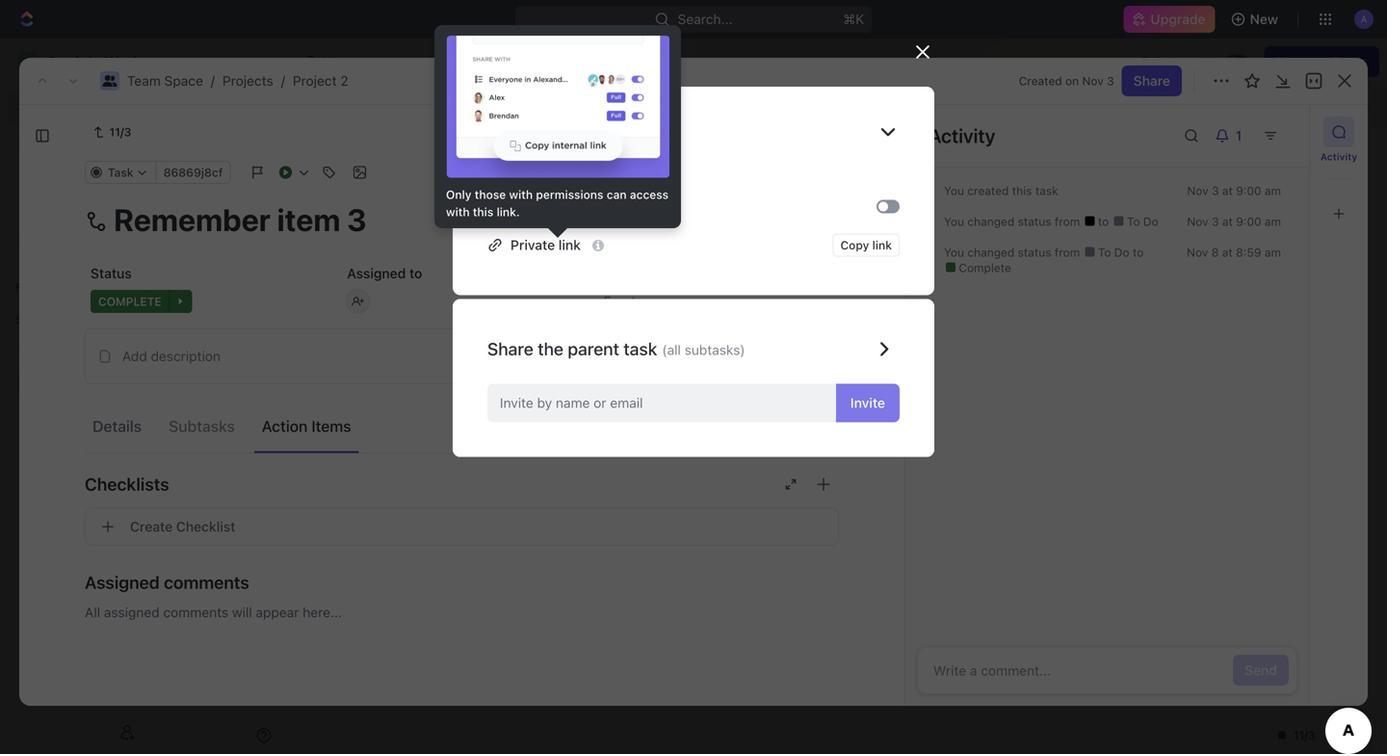 Task type: vqa. For each thing, say whether or not it's contained in the screenshot.
Nov 8 At 8:59 Am
yes



Task type: describe. For each thing, give the bounding box(es) containing it.
create
[[130, 519, 173, 535]]

0 vertical spatial team space link
[[127, 73, 203, 89]]

am for complete
[[1265, 246, 1281, 259]]

share this subtask
[[487, 121, 634, 142]]

only
[[446, 188, 472, 201]]

new button
[[1223, 4, 1290, 35]]

team for team space
[[46, 375, 80, 391]]

action
[[262, 417, 308, 435]]

you
[[845, 99, 867, 115]]

appear
[[256, 605, 299, 620]]

1 horizontal spatial projects
[[223, 73, 273, 89]]

nov 3 at 9:00 am for changed status from
[[1187, 215, 1281, 228]]

all
[[667, 342, 681, 358]]

layout
[[757, 99, 799, 115]]

details
[[92, 417, 142, 435]]

from for to do
[[1055, 215, 1080, 228]]

status for to do
[[1018, 215, 1052, 228]]

private
[[511, 237, 555, 253]]

changed status from for complete
[[964, 246, 1083, 259]]

assigned
[[104, 605, 160, 620]]

permissions
[[536, 188, 604, 201]]

favorites button
[[8, 276, 86, 299]]

2 / from the left
[[281, 73, 285, 89]]

drag,
[[887, 99, 919, 115]]

🏡
[[498, 99, 511, 115]]

spaces
[[15, 313, 56, 327]]

user group image for the topmost team space link
[[103, 75, 117, 87]]

good afternoon, apple
[[334, 164, 570, 191]]

0 vertical spatial to do
[[1124, 215, 1159, 228]]

customize
[[515, 99, 581, 115]]

you for to do
[[944, 215, 964, 228]]

comments inside assigned comments dropdown button
[[164, 572, 249, 593]]

checklists button
[[85, 461, 839, 508]]

home inside the home link
[[46, 101, 84, 117]]

name
[[556, 395, 590, 411]]

nov 8 at 8:59 am
[[1187, 246, 1281, 259]]

sharing
[[487, 151, 539, 167]]

home!
[[615, 99, 656, 115]]

favorites
[[15, 280, 66, 294]]

only those with permissions can access with this link.
[[446, 188, 669, 219]]

those
[[475, 188, 506, 201]]

share for share link with anyone
[[511, 199, 548, 214]]

dashboards
[[46, 199, 121, 215]]

assigned to
[[347, 265, 422, 281]]

projects inside the sidebar navigation
[[58, 408, 109, 424]]

activity inside task sidebar content section
[[929, 124, 996, 147]]

1 vertical spatial to do
[[1095, 246, 1133, 259]]

with for link
[[577, 199, 604, 214]]

tree inside the sidebar navigation
[[8, 335, 279, 595]]

all assigned comments will appear here...
[[85, 605, 342, 620]]

0 vertical spatial home
[[323, 53, 360, 69]]

status
[[91, 265, 132, 281]]

this inside only those with permissions can access with this link.
[[473, 205, 494, 219]]

)
[[740, 342, 745, 358]]

edit layout:
[[1141, 53, 1215, 69]]

0 horizontal spatial with
[[446, 205, 470, 219]]

create checklist
[[130, 519, 235, 535]]

by
[[537, 395, 552, 411]]

changed for complete
[[968, 246, 1015, 259]]

link for copy
[[873, 239, 892, 252]]

allows
[[803, 99, 841, 115]]

space for team space
[[83, 375, 122, 391]]

assigned comments button
[[85, 560, 839, 606]]

drop,
[[923, 99, 956, 115]]

will
[[232, 605, 252, 620]]

inbox link
[[8, 126, 279, 157]]

2
[[340, 73, 348, 89]]

good
[[334, 164, 391, 191]]

subtasks
[[169, 417, 235, 435]]

upgrade
[[1151, 11, 1206, 27]]

send button
[[1233, 655, 1289, 686]]

remember
[[559, 151, 626, 167]]

with for those
[[509, 188, 533, 201]]

manage cards button
[[1265, 46, 1380, 77]]

description
[[151, 348, 221, 364]]

more
[[1107, 99, 1139, 115]]

share for share this subtask
[[487, 121, 534, 142]]

here...
[[303, 605, 342, 620]]

create checklist button
[[85, 508, 839, 546]]

manage
[[1276, 53, 1327, 69]]

projects link inside tree
[[58, 401, 225, 432]]

learn
[[1069, 99, 1104, 115]]

access
[[630, 188, 669, 201]]

project
[[293, 73, 337, 89]]

layout:
[[1169, 53, 1215, 69]]

1 you from the top
[[944, 184, 964, 198]]

cards.
[[1027, 99, 1065, 115]]

86869j8cf button
[[156, 161, 231, 184]]

this inside task sidebar content section
[[1012, 184, 1032, 198]]

assigned comments
[[85, 572, 249, 593]]

8:59
[[1236, 246, 1262, 259]]

afternoon,
[[396, 164, 503, 191]]

link for share
[[551, 199, 573, 214]]

(
[[662, 342, 667, 358]]

search...
[[678, 11, 733, 27]]

you created this task
[[944, 184, 1058, 198]]

1 horizontal spatial do
[[1143, 215, 1159, 228]]

1 vertical spatial do
[[1114, 246, 1130, 259]]

resize
[[986, 99, 1023, 115]]

can
[[607, 188, 627, 201]]

add
[[122, 348, 147, 364]]

you for complete
[[944, 246, 964, 259]]

details button
[[85, 408, 149, 444]]

nov 3 at 9:00 am for created this task
[[1187, 184, 1281, 198]]

email
[[610, 395, 643, 411]]

created
[[968, 184, 1009, 198]]



Task type: locate. For each thing, give the bounding box(es) containing it.
space up details at left
[[83, 375, 122, 391]]

1 horizontal spatial this
[[538, 121, 567, 142]]

2 invite from the left
[[851, 395, 885, 411]]

1 changed status from from the top
[[964, 215, 1083, 228]]

activity down cards
[[1321, 151, 1358, 162]]

on up learn
[[1066, 74, 1079, 88]]

0 vertical spatial comments
[[164, 572, 249, 593]]

with down only
[[446, 205, 470, 219]]

learn more link
[[1069, 99, 1139, 115]]

projects down team space
[[58, 408, 109, 424]]

1 vertical spatial comments
[[163, 605, 228, 620]]

0 vertical spatial projects
[[223, 73, 273, 89]]

activity inside task sidebar navigation tab list
[[1321, 151, 1358, 162]]

2 you from the top
[[944, 215, 964, 228]]

edit
[[1141, 53, 1165, 69], [730, 99, 754, 115]]

your
[[584, 99, 612, 115]]

user group image
[[103, 75, 117, 87], [20, 378, 34, 389]]

2 am from the top
[[1265, 215, 1281, 228]]

assigned for assigned comments
[[85, 572, 160, 593]]

the
[[538, 339, 564, 359]]

from for complete
[[1055, 246, 1080, 259]]

0 vertical spatial changed status from
[[964, 215, 1083, 228]]

user group image for bottommost team space link
[[20, 378, 34, 389]]

1 vertical spatial edit
[[730, 99, 754, 115]]

to inside alert
[[871, 99, 883, 115]]

2 changed status from from the top
[[964, 246, 1083, 259]]

team space link up the home link
[[127, 73, 203, 89]]

activity
[[929, 124, 996, 147], [1321, 151, 1358, 162]]

0 vertical spatial changed
[[968, 215, 1015, 228]]

0 vertical spatial user group image
[[103, 75, 117, 87]]

86869j8cf
[[163, 166, 223, 179]]

at for complete
[[1222, 246, 1233, 259]]

turning
[[660, 99, 707, 115]]

9:00
[[1236, 184, 1262, 198], [1236, 215, 1262, 228]]

edit left layout
[[730, 99, 754, 115]]

apple
[[508, 164, 570, 191]]

1 vertical spatial from
[[1055, 246, 1080, 259]]

1 changed from the top
[[968, 215, 1015, 228]]

subtask
[[571, 121, 634, 142]]

share for share
[[1134, 73, 1171, 89]]

task sidebar navigation tab list
[[1318, 117, 1360, 229]]

0 horizontal spatial invite
[[500, 395, 534, 411]]

1 vertical spatial on
[[711, 99, 726, 115]]

9:00 for created this task
[[1236, 184, 1262, 198]]

share down 🏡
[[487, 121, 534, 142]]

share the parent task ( all subtasks )
[[487, 339, 745, 359]]

1 from from the top
[[1055, 215, 1080, 228]]

inbox
[[46, 133, 80, 149]]

complete
[[956, 261, 1011, 275]]

new
[[1250, 11, 1278, 27]]

home up "2"
[[323, 53, 360, 69]]

1 horizontal spatial on
[[1066, 74, 1079, 88]]

1 vertical spatial user group image
[[20, 378, 34, 389]]

activity down and
[[929, 124, 996, 147]]

0 vertical spatial am
[[1265, 184, 1281, 198]]

2 status from the top
[[1018, 246, 1052, 259]]

1 vertical spatial changed
[[968, 246, 1015, 259]]

1 vertical spatial at
[[1222, 215, 1233, 228]]

1 / from the left
[[211, 73, 215, 89]]

dashboards link
[[8, 192, 279, 223]]

1 nov 3 at 9:00 am from the top
[[1187, 184, 1281, 198]]

2 nov 3 at 9:00 am from the top
[[1187, 215, 1281, 228]]

am up nov 8 at 8:59 am
[[1265, 215, 1281, 228]]

this down customize
[[538, 121, 567, 142]]

user group image up the home link
[[103, 75, 117, 87]]

0 vertical spatial nov 3 at 9:00 am
[[1187, 184, 1281, 198]]

from
[[1055, 215, 1080, 228], [1055, 246, 1080, 259]]

1 status from the top
[[1018, 215, 1052, 228]]

to
[[871, 99, 883, 115], [1098, 215, 1112, 228], [1127, 215, 1140, 228], [1098, 246, 1111, 259], [1133, 246, 1144, 259], [409, 265, 422, 281]]

1 vertical spatial task
[[624, 339, 657, 359]]

invite by name or email
[[500, 395, 643, 411]]

task sidebar content section
[[905, 105, 1309, 706]]

1 horizontal spatial space
[[164, 73, 203, 89]]

cards
[[1330, 53, 1368, 69]]

assigned inside dropdown button
[[85, 572, 160, 593]]

comments
[[164, 572, 249, 593], [163, 605, 228, 620]]

2 vertical spatial you
[[944, 246, 964, 259]]

11/3 link
[[85, 120, 139, 144]]

0 vertical spatial space
[[164, 73, 203, 89]]

user group image inside the sidebar navigation
[[20, 378, 34, 389]]

1 horizontal spatial invite
[[851, 395, 885, 411]]

home up inbox
[[46, 101, 84, 117]]

edit inside alert
[[730, 99, 754, 115]]

/ up the home link
[[211, 73, 215, 89]]

projects link left project
[[223, 73, 273, 89]]

space inside the sidebar navigation
[[83, 375, 122, 391]]

link right copy
[[873, 239, 892, 252]]

projects
[[223, 73, 273, 89], [58, 408, 109, 424]]

0 vertical spatial task
[[1036, 184, 1058, 198]]

alert
[[288, 86, 1387, 128]]

0 vertical spatial status
[[1018, 215, 1052, 228]]

3 at from the top
[[1222, 246, 1233, 259]]

status for complete
[[1018, 246, 1052, 259]]

items
[[312, 417, 351, 435]]

space up the home link
[[164, 73, 203, 89]]

8
[[1212, 246, 1219, 259]]

task inside section
[[1036, 184, 1058, 198]]

1 vertical spatial am
[[1265, 215, 1281, 228]]

team up the home link
[[127, 73, 161, 89]]

1 vertical spatial projects
[[58, 408, 109, 424]]

checklist
[[176, 519, 235, 535]]

🏡 customize your home! turning on edit layout allows you to drag, drop, and resize cards. learn more
[[498, 99, 1139, 115]]

0 vertical spatial assigned
[[347, 265, 406, 281]]

0 vertical spatial from
[[1055, 215, 1080, 228]]

1 at from the top
[[1222, 184, 1233, 198]]

3 you from the top
[[944, 246, 964, 259]]

nov 3 at 9:00 am
[[1187, 184, 1281, 198], [1187, 215, 1281, 228]]

invite for invite
[[851, 395, 885, 411]]

0 horizontal spatial on
[[711, 99, 726, 115]]

changed status from down you created this task
[[964, 215, 1083, 228]]

copy link
[[841, 239, 892, 252]]

changed for to do
[[968, 215, 1015, 228]]

or
[[594, 395, 607, 411]]

changed status from up complete
[[964, 246, 1083, 259]]

team
[[127, 73, 161, 89], [46, 375, 80, 391]]

this right created
[[1012, 184, 1032, 198]]

0 horizontal spatial edit
[[730, 99, 754, 115]]

invite for invite by name or email
[[500, 395, 534, 411]]

0 vertical spatial team
[[127, 73, 161, 89]]

with up link.
[[509, 188, 533, 201]]

1 vertical spatial team space link
[[46, 368, 276, 399]]

edit left layout:
[[1141, 53, 1165, 69]]

created on nov 3
[[1019, 74, 1114, 88]]

0 vertical spatial at
[[1222, 184, 1233, 198]]

0 horizontal spatial user group image
[[20, 378, 34, 389]]

1 horizontal spatial with
[[509, 188, 533, 201]]

link for private
[[559, 237, 581, 253]]

2 vertical spatial am
[[1265, 246, 1281, 259]]

1 vertical spatial assigned
[[85, 572, 160, 593]]

0 horizontal spatial this
[[473, 205, 494, 219]]

share button
[[1122, 66, 1182, 96]]

1 invite from the left
[[500, 395, 534, 411]]

1 vertical spatial home
[[46, 101, 84, 117]]

Edit task name text field
[[85, 201, 839, 238]]

0 vertical spatial projects link
[[223, 73, 273, 89]]

sidebar navigation
[[0, 39, 288, 754]]

9:00 for changed status from
[[1236, 215, 1262, 228]]

0 vertical spatial you
[[944, 184, 964, 198]]

team down spaces
[[46, 375, 80, 391]]

0 horizontal spatial assigned
[[85, 572, 160, 593]]

0 horizontal spatial activity
[[929, 124, 996, 147]]

with
[[509, 188, 533, 201], [577, 199, 604, 214], [446, 205, 470, 219]]

0 vertical spatial activity
[[929, 124, 996, 147]]

user group image left team space
[[20, 378, 34, 389]]

share link with anyone
[[511, 199, 657, 214]]

1 horizontal spatial user group image
[[103, 75, 117, 87]]

comments up all assigned comments will appear here...
[[164, 572, 249, 593]]

tree
[[8, 335, 279, 595]]

/ left project
[[281, 73, 285, 89]]

at for to do
[[1222, 215, 1233, 228]]

2 at from the top
[[1222, 215, 1233, 228]]

am
[[1265, 184, 1281, 198], [1265, 215, 1281, 228], [1265, 246, 1281, 259]]

2 horizontal spatial with
[[577, 199, 604, 214]]

11/3
[[109, 125, 131, 139]]

team space link down add description
[[46, 368, 276, 399]]

on right turning
[[711, 99, 726, 115]]

2 vertical spatial at
[[1222, 246, 1233, 259]]

team inside tree
[[46, 375, 80, 391]]

with left can
[[577, 199, 604, 214]]

1 horizontal spatial team
[[127, 73, 161, 89]]

subtasks button
[[161, 408, 243, 444]]

0 vertical spatial on
[[1066, 74, 1079, 88]]

⌘k
[[843, 11, 864, 27]]

alert containing 🏡 customize your home! turning on edit layout allows you to drag, drop, and resize cards.
[[288, 86, 1387, 128]]

to do
[[1124, 215, 1159, 228], [1095, 246, 1133, 259]]

1 vertical spatial this
[[1012, 184, 1032, 198]]

add description button
[[92, 341, 832, 372]]

team for team space / projects / project 2
[[127, 73, 161, 89]]

action items
[[262, 417, 351, 435]]

assigned for assigned to
[[347, 265, 406, 281]]

1 vertical spatial 9:00
[[1236, 215, 1262, 228]]

2 changed from the top
[[968, 246, 1015, 259]]

0 horizontal spatial home
[[46, 101, 84, 117]]

parent
[[568, 339, 619, 359]]

invite
[[500, 395, 534, 411], [851, 395, 885, 411]]

all
[[85, 605, 100, 620]]

2 horizontal spatial this
[[1012, 184, 1032, 198]]

comments down the assigned comments
[[163, 605, 228, 620]]

1 horizontal spatial task
[[1036, 184, 1058, 198]]

2 from from the top
[[1055, 246, 1080, 259]]

do
[[1143, 215, 1159, 228], [1114, 246, 1130, 259]]

and
[[959, 99, 983, 115]]

am right 8:59
[[1265, 246, 1281, 259]]

1 vertical spatial activity
[[1321, 151, 1358, 162]]

1 horizontal spatial activity
[[1321, 151, 1358, 162]]

share for share the parent task ( all subtasks )
[[487, 339, 534, 359]]

nov
[[1082, 74, 1104, 88], [1187, 184, 1209, 198], [1187, 215, 1209, 228], [1187, 246, 1208, 259]]

1 horizontal spatial edit
[[1141, 53, 1165, 69]]

2 vertical spatial this
[[473, 205, 494, 219]]

am for to do
[[1265, 215, 1281, 228]]

1 vertical spatial status
[[1018, 246, 1052, 259]]

add description
[[122, 348, 221, 364]]

link down apple
[[551, 199, 573, 214]]

0 vertical spatial this
[[538, 121, 567, 142]]

action items button
[[254, 408, 359, 444]]

changed up complete
[[968, 246, 1015, 259]]

private link
[[511, 237, 581, 253]]

team space
[[46, 375, 122, 391]]

projects left project
[[223, 73, 273, 89]]

task right created
[[1036, 184, 1058, 198]]

project 2 link
[[293, 73, 348, 89]]

send
[[1245, 662, 1277, 678]]

space for team space / projects / project 2
[[164, 73, 203, 89]]

3 am from the top
[[1265, 246, 1281, 259]]

created
[[1019, 74, 1062, 88]]

link right the private
[[559, 237, 581, 253]]

on inside alert
[[711, 99, 726, 115]]

home link
[[8, 93, 279, 124]]

task for parent
[[624, 339, 657, 359]]

0 horizontal spatial task
[[624, 339, 657, 359]]

am left task sidebar navigation tab list
[[1265, 184, 1281, 198]]

1 vertical spatial team
[[46, 375, 80, 391]]

1 horizontal spatial home
[[323, 53, 360, 69]]

share inside button
[[1134, 73, 1171, 89]]

3
[[1107, 74, 1114, 88], [660, 151, 669, 167], [1212, 184, 1219, 198], [1212, 215, 1219, 228]]

1 9:00 from the top
[[1236, 184, 1262, 198]]

tree containing team space
[[8, 335, 279, 595]]

task left (
[[624, 339, 657, 359]]

you
[[944, 184, 964, 198], [944, 215, 964, 228], [944, 246, 964, 259]]

0 horizontal spatial team
[[46, 375, 80, 391]]

0 horizontal spatial /
[[211, 73, 215, 89]]

anyone
[[607, 199, 653, 214]]

checklists
[[85, 474, 169, 495]]

share left the
[[487, 339, 534, 359]]

task for this
[[1036, 184, 1058, 198]]

copy
[[841, 239, 869, 252]]

share down edit layout:
[[1134, 73, 1171, 89]]

changed down created
[[968, 215, 1015, 228]]

1 horizontal spatial /
[[281, 73, 285, 89]]

1 am from the top
[[1265, 184, 1281, 198]]

1 vertical spatial space
[[83, 375, 122, 391]]

1 vertical spatial you
[[944, 215, 964, 228]]

team space / projects / project 2
[[127, 73, 348, 89]]

1 vertical spatial nov 3 at 9:00 am
[[1187, 215, 1281, 228]]

1 vertical spatial changed status from
[[964, 246, 1083, 259]]

0 vertical spatial edit
[[1141, 53, 1165, 69]]

projects link down add at the left of page
[[58, 401, 225, 432]]

1 horizontal spatial assigned
[[347, 265, 406, 281]]

link.
[[497, 205, 520, 219]]

0 vertical spatial do
[[1143, 215, 1159, 228]]

upgrade link
[[1124, 6, 1215, 33]]

0 vertical spatial 9:00
[[1236, 184, 1262, 198]]

0 horizontal spatial space
[[83, 375, 122, 391]]

1 vertical spatial projects link
[[58, 401, 225, 432]]

item
[[630, 151, 657, 167]]

2 9:00 from the top
[[1236, 215, 1262, 228]]

share down apple
[[511, 199, 548, 214]]

0 horizontal spatial do
[[1114, 246, 1130, 259]]

changed status from for to do
[[964, 215, 1083, 228]]

assigned
[[347, 265, 406, 281], [85, 572, 160, 593]]

manage cards
[[1276, 53, 1368, 69]]

this down those
[[473, 205, 494, 219]]

0 horizontal spatial projects
[[58, 408, 109, 424]]



